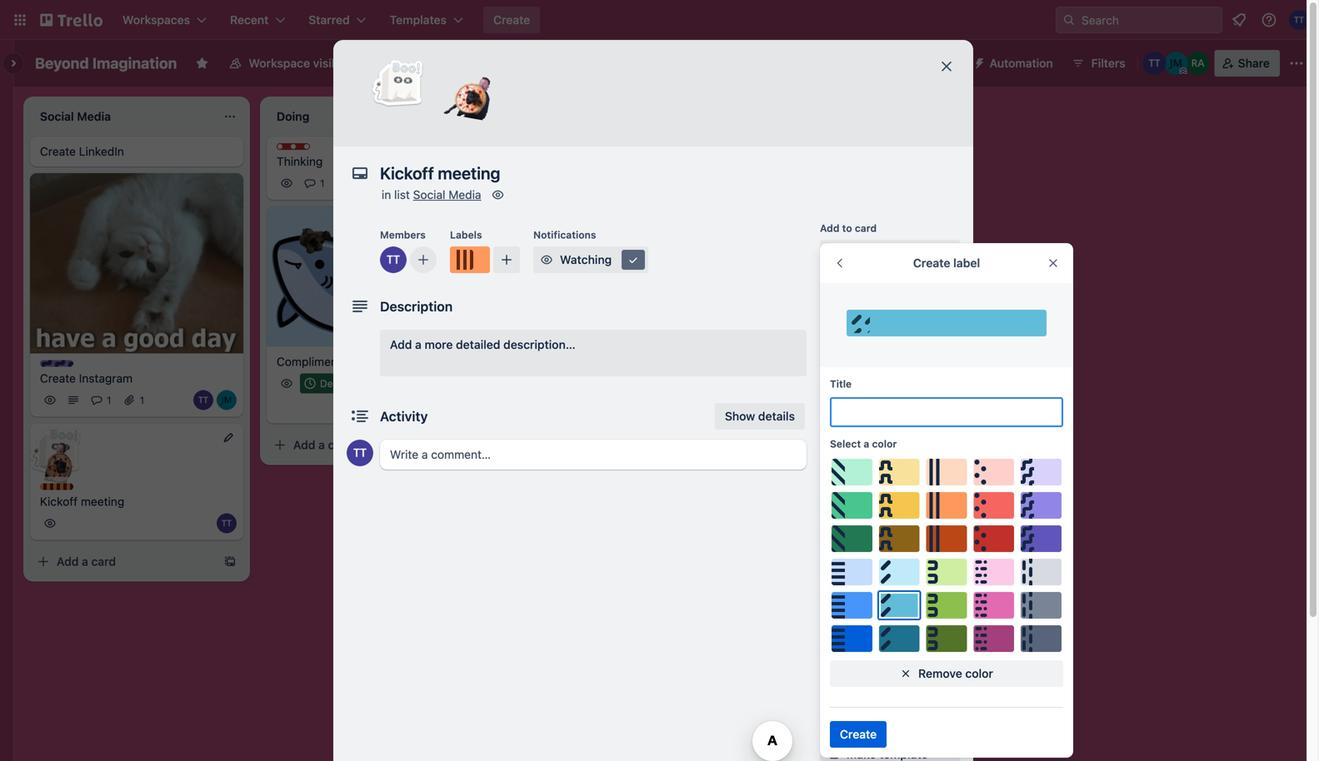 Task type: describe. For each thing, give the bounding box(es) containing it.
create label
[[913, 256, 980, 270]]

open information menu image
[[1261, 12, 1277, 28]]

more
[[425, 338, 453, 352]]

filters
[[1091, 56, 1125, 70]]

terry turtle (terryturtle) image down members at the top left
[[380, 247, 407, 273]]

a for the left add a card "button"
[[82, 555, 88, 569]]

add button button
[[820, 608, 960, 635]]

thinking link
[[277, 153, 470, 170]]

button
[[872, 615, 908, 628]]

board link
[[362, 50, 433, 77]]

instagram
[[79, 372, 133, 386]]

0 horizontal spatial power-ups
[[820, 489, 874, 501]]

label
[[953, 256, 980, 270]]

attachment
[[847, 380, 911, 393]]

card for the middle add a card "button" create from template… image
[[328, 438, 353, 452]]

sm image for copy
[[825, 713, 842, 730]]

cover
[[847, 413, 879, 427]]

a left 'more'
[[415, 338, 422, 352]]

workspace visible
[[249, 56, 348, 70]]

description
[[380, 299, 453, 315]]

terry turtle (terryturtle) image right open information menu icon
[[1289, 10, 1309, 30]]

show details link
[[715, 403, 805, 430]]

kickoff meeting
[[40, 495, 124, 509]]

2 horizontal spatial 1
[[320, 177, 325, 189]]

sm image for move
[[825, 680, 842, 697]]

a for the middle add a card "button"
[[318, 438, 325, 452]]

1 vertical spatial labels
[[847, 280, 883, 293]]

dec 31
[[320, 378, 352, 390]]

create from template… image for the middle add a card "button"
[[460, 439, 473, 452]]

1 vertical spatial power-
[[820, 489, 855, 501]]

remove
[[918, 667, 962, 681]]

copy
[[847, 715, 875, 728]]

2 vertical spatial ups
[[911, 513, 933, 527]]

add to card
[[820, 222, 877, 234]]

in list social media
[[382, 188, 481, 202]]

1 horizontal spatial jeremy miller (jeremymiller198) image
[[430, 397, 450, 417]]

thoughts thinking
[[277, 144, 339, 168]]

select a color
[[830, 438, 897, 450]]

cover link
[[820, 407, 960, 433]]

details
[[758, 410, 795, 423]]

sm image for cover
[[825, 412, 842, 428]]

remove color
[[918, 667, 993, 681]]

color inside remove color 'button'
[[965, 667, 993, 681]]

0 horizontal spatial ruby anderson (rubyanderson7) image
[[453, 397, 473, 417]]

visible
[[313, 56, 348, 70]]

search image
[[1062, 13, 1076, 27]]

compliment the chef link
[[277, 354, 470, 370]]

add up chef
[[390, 338, 412, 352]]

power- inside button
[[892, 56, 931, 70]]

a for topmost add a card "button"
[[555, 328, 562, 342]]

2 horizontal spatial jeremy miller (jeremymiller198) image
[[1165, 52, 1188, 75]]

add a more detailed description… link
[[380, 330, 807, 377]]

in
[[382, 188, 391, 202]]

card right to
[[855, 222, 877, 234]]

labels link
[[820, 273, 960, 300]]

media inside social media button
[[883, 581, 916, 595]]

watching
[[560, 253, 612, 267]]

move
[[847, 681, 876, 695]]

to
[[842, 222, 852, 234]]

add a more detailed description…
[[390, 338, 575, 352]]

31
[[341, 378, 352, 390]]

linkedin
[[79, 145, 124, 158]]

members image
[[825, 245, 842, 262]]

terry turtle (terryturtle) image down create instagram link
[[193, 391, 213, 411]]

color: orange, title: none image
[[450, 247, 490, 273]]

color: bold red, title: "thoughts" element
[[277, 143, 339, 156]]

pete ghost image
[[371, 57, 425, 110]]

add members to card image
[[417, 252, 430, 268]]

power-ups inside button
[[892, 56, 953, 70]]

0 notifications image
[[1229, 10, 1249, 30]]

add right detailed
[[530, 328, 552, 342]]

1 horizontal spatial add a card button
[[267, 432, 453, 459]]

share button
[[1215, 50, 1280, 77]]

board
[[390, 56, 423, 70]]

add a card for the middle add a card "button"
[[293, 438, 353, 452]]

Dec 31 checkbox
[[300, 374, 357, 394]]

social inside button
[[847, 581, 880, 595]]

custom fields button
[[820, 445, 960, 462]]

attachment button
[[820, 373, 960, 400]]

chef
[[365, 355, 391, 369]]

add button
[[847, 615, 908, 628]]

star or unstar board image
[[195, 57, 209, 70]]

add a card for topmost add a card "button"
[[530, 328, 589, 342]]

custom
[[847, 446, 889, 460]]

create button inside primary element
[[483, 7, 540, 33]]

add left to
[[820, 222, 839, 234]]

show menu image
[[1288, 55, 1305, 72]]

thoughts
[[293, 144, 339, 156]]

power-ups button
[[859, 50, 963, 77]]



Task type: locate. For each thing, give the bounding box(es) containing it.
0 horizontal spatial terry turtle (terryturtle) image
[[217, 514, 237, 534]]

jeremy miller (jeremymiller198) image
[[1165, 52, 1188, 75], [217, 391, 237, 411], [430, 397, 450, 417]]

0 horizontal spatial automation
[[820, 556, 877, 567]]

color right remove at the right of the page
[[965, 667, 993, 681]]

show details
[[725, 410, 795, 423]]

filters button
[[1066, 50, 1130, 77]]

fields
[[892, 446, 925, 460]]

create instagram link
[[40, 371, 233, 387]]

add down custom on the bottom of page
[[847, 513, 869, 527]]

automation up social media
[[820, 556, 877, 567]]

card
[[855, 222, 877, 234], [565, 328, 589, 342], [328, 438, 353, 452], [91, 555, 116, 569]]

0 vertical spatial labels
[[450, 229, 482, 241]]

1 vertical spatial add a card
[[293, 438, 353, 452]]

checklist
[[847, 313, 898, 327]]

social media link
[[413, 188, 481, 202]]

1 horizontal spatial add a card
[[293, 438, 353, 452]]

0 vertical spatial power-
[[892, 56, 931, 70]]

move link
[[820, 675, 960, 702]]

1 down create instagram link
[[140, 395, 144, 406]]

sm image inside automation button
[[966, 50, 990, 73]]

labels up color: orange, title: none image
[[450, 229, 482, 241]]

2 vertical spatial power-
[[872, 513, 911, 527]]

edit card image
[[222, 431, 235, 445]]

2 horizontal spatial sm image
[[825, 680, 842, 697]]

sm image left copy
[[825, 713, 842, 730]]

color down the cover link at the bottom right of the page
[[872, 438, 897, 450]]

color: purple, title: none image
[[40, 361, 73, 367]]

terry turtle (terryturtle) image
[[1289, 10, 1309, 30], [380, 247, 407, 273], [193, 391, 213, 411], [347, 440, 373, 467]]

1 down instagram
[[107, 395, 111, 406]]

1 vertical spatial automation
[[820, 556, 877, 567]]

labels
[[450, 229, 482, 241], [847, 280, 883, 293]]

add down dec 31 checkbox
[[293, 438, 315, 452]]

None text field
[[372, 158, 922, 188], [830, 397, 1063, 427], [372, 158, 922, 188], [830, 397, 1063, 427]]

0 vertical spatial social
[[413, 188, 445, 202]]

dec
[[320, 378, 339, 390]]

add down kickoff in the left of the page
[[57, 555, 79, 569]]

members
[[380, 229, 426, 241]]

add a card down dec 31 checkbox
[[293, 438, 353, 452]]

1 vertical spatial social
[[847, 581, 880, 595]]

ruby anderson (rubyanderson7) image
[[1186, 52, 1210, 75], [453, 397, 473, 417]]

card down dec 31
[[328, 438, 353, 452]]

1 vertical spatial color
[[965, 667, 993, 681]]

ups up add power-ups
[[855, 489, 874, 501]]

2 horizontal spatial terry turtle (terryturtle) image
[[1143, 52, 1166, 75]]

a right select on the bottom right
[[864, 438, 869, 450]]

automation
[[990, 56, 1053, 70], [820, 556, 877, 567]]

add inside button
[[847, 615, 869, 628]]

1 horizontal spatial media
[[883, 581, 916, 595]]

1 down thoughts thinking
[[320, 177, 325, 189]]

add a card button
[[503, 322, 690, 349], [267, 432, 453, 459], [30, 549, 217, 576]]

a down watching
[[555, 328, 562, 342]]

card down watching
[[565, 328, 589, 342]]

1 horizontal spatial labels
[[847, 280, 883, 293]]

1 horizontal spatial power-ups
[[892, 56, 953, 70]]

0 vertical spatial create from template… image
[[697, 329, 710, 342]]

Board name text field
[[27, 50, 185, 77]]

0 vertical spatial add a card
[[530, 328, 589, 342]]

ups
[[931, 56, 953, 70], [855, 489, 874, 501], [911, 513, 933, 527]]

social media button
[[820, 575, 960, 602]]

automation inside button
[[990, 56, 1053, 70]]

watching button
[[533, 247, 648, 273]]

color: orange, title: none image
[[40, 484, 73, 491]]

0 vertical spatial ruby anderson (rubyanderson7) image
[[1186, 52, 1210, 75]]

sm image for automation
[[966, 50, 990, 73]]

terry turtle (terryturtle) image up create from template… icon
[[217, 514, 237, 534]]

create button
[[483, 7, 540, 33], [830, 722, 887, 748]]

a down kickoff meeting
[[82, 555, 88, 569]]

0 vertical spatial power-ups
[[892, 56, 953, 70]]

1
[[320, 177, 325, 189], [107, 395, 111, 406], [140, 395, 144, 406]]

media up button
[[883, 581, 916, 595]]

1 horizontal spatial sm image
[[625, 252, 642, 268]]

a
[[555, 328, 562, 342], [415, 338, 422, 352], [318, 438, 325, 452], [864, 438, 869, 450], [82, 555, 88, 569]]

ruby anderson (rubyanderson7) image right activity
[[453, 397, 473, 417]]

sm image inside copy link
[[825, 713, 842, 730]]

checklist link
[[820, 307, 960, 333]]

0 horizontal spatial color
[[872, 438, 897, 450]]

media right list
[[449, 188, 481, 202]]

add a card
[[530, 328, 589, 342], [293, 438, 353, 452], [57, 555, 116, 569]]

sm image right watching
[[625, 252, 642, 268]]

1 horizontal spatial terry turtle (terryturtle) image
[[407, 397, 427, 417]]

social right list
[[413, 188, 445, 202]]

compliment
[[277, 355, 342, 369]]

custom fields
[[847, 446, 925, 460]]

terry turtle (terryturtle) image down search 'field'
[[1143, 52, 1166, 75]]

0 vertical spatial automation
[[990, 56, 1053, 70]]

0 horizontal spatial media
[[449, 188, 481, 202]]

create inside primary element
[[493, 13, 530, 27]]

beyond
[[35, 54, 89, 72]]

labels down return to previous screen icon
[[847, 280, 883, 293]]

2 horizontal spatial add a card button
[[503, 322, 690, 349]]

sm image down actions
[[825, 680, 842, 697]]

jeremy miller (jeremymiller198) image up the 'edit card' image
[[217, 391, 237, 411]]

1 vertical spatial ruby anderson (rubyanderson7) image
[[453, 397, 473, 417]]

add left button
[[847, 615, 869, 628]]

activity
[[380, 409, 428, 425]]

0 vertical spatial add a card button
[[503, 322, 690, 349]]

color: sky, title: none image
[[847, 310, 1047, 337]]

color
[[872, 438, 897, 450], [965, 667, 993, 681]]

2 vertical spatial add a card button
[[30, 549, 217, 576]]

0 vertical spatial create button
[[483, 7, 540, 33]]

0 vertical spatial ups
[[931, 56, 953, 70]]

social
[[413, 188, 445, 202], [847, 581, 880, 595]]

create for label
[[913, 256, 950, 270]]

1 horizontal spatial ruby anderson (rubyanderson7) image
[[1186, 52, 1210, 75]]

create linkedin
[[40, 145, 124, 158]]

1 vertical spatial create from template… image
[[460, 439, 473, 452]]

beyond imagination
[[35, 54, 177, 72]]

compliment the chef
[[277, 355, 391, 369]]

Search field
[[1056, 7, 1222, 33]]

0 vertical spatial color
[[872, 438, 897, 450]]

kickoff
[[40, 495, 78, 509]]

social media
[[847, 581, 916, 595]]

ups inside button
[[931, 56, 953, 70]]

terry turtle (terryturtle) image down 31
[[347, 440, 373, 467]]

1 vertical spatial create button
[[830, 722, 887, 748]]

1 vertical spatial terry turtle (terryturtle) image
[[407, 397, 427, 417]]

card for create from template… image related to topmost add a card "button"
[[565, 328, 589, 342]]

1 horizontal spatial social
[[847, 581, 880, 595]]

0 horizontal spatial labels
[[450, 229, 482, 241]]

2 vertical spatial add a card
[[57, 555, 116, 569]]

sm image up select on the bottom right
[[825, 412, 842, 428]]

create linkedin link
[[40, 143, 233, 160]]

sm image right power-ups button
[[966, 50, 990, 73]]

card down "meeting"
[[91, 555, 116, 569]]

return to previous screen image
[[833, 257, 847, 270]]

sm image
[[538, 252, 555, 268], [625, 252, 642, 268], [825, 680, 842, 697]]

0 horizontal spatial sm image
[[538, 252, 555, 268]]

create from template… image
[[223, 556, 237, 569]]

imagination
[[92, 54, 177, 72]]

create
[[493, 13, 530, 27], [40, 145, 76, 158], [913, 256, 950, 270], [40, 372, 76, 386], [840, 728, 877, 742]]

ups left automation button at the top right of the page
[[931, 56, 953, 70]]

the
[[345, 355, 362, 369]]

sm image right social media link
[[490, 187, 506, 203]]

2 horizontal spatial add a card
[[530, 328, 589, 342]]

list
[[394, 188, 410, 202]]

0 horizontal spatial add a card button
[[30, 549, 217, 576]]

ruby anderson (rubyanderson7) image left share button
[[1186, 52, 1210, 75]]

1 horizontal spatial create from template… image
[[697, 329, 710, 342]]

add a card button down kickoff meeting link
[[30, 549, 217, 576]]

add
[[820, 222, 839, 234], [530, 328, 552, 342], [390, 338, 412, 352], [293, 438, 315, 452], [847, 513, 869, 527], [57, 555, 79, 569], [847, 615, 869, 628]]

1 vertical spatial media
[[883, 581, 916, 595]]

sm image
[[966, 50, 990, 73], [490, 187, 506, 203], [825, 278, 842, 295], [825, 412, 842, 428], [825, 713, 842, 730], [825, 747, 842, 762]]

automation button
[[966, 50, 1063, 77]]

sm image for labels
[[825, 278, 842, 295]]

0 vertical spatial terry turtle (terryturtle) image
[[1143, 52, 1166, 75]]

terry turtle (terryturtle) image down compliment the chef link on the top left of the page
[[407, 397, 427, 417]]

title
[[830, 378, 852, 390]]

create instagram
[[40, 372, 133, 386]]

power-
[[892, 56, 931, 70], [820, 489, 855, 501], [872, 513, 911, 527]]

sm image inside the cover link
[[825, 412, 842, 428]]

0 horizontal spatial add a card
[[57, 555, 116, 569]]

a down dec 31 checkbox
[[318, 438, 325, 452]]

create for linkedin
[[40, 145, 76, 158]]

Write a comment text field
[[380, 440, 807, 470]]

media
[[449, 188, 481, 202], [883, 581, 916, 595]]

card for create from template… icon
[[91, 555, 116, 569]]

description…
[[503, 338, 575, 352]]

1 vertical spatial ups
[[855, 489, 874, 501]]

back to home image
[[40, 7, 102, 33]]

add a card button down activity
[[267, 432, 453, 459]]

add a card down kickoff meeting
[[57, 555, 116, 569]]

thinking
[[277, 155, 323, 168]]

primary element
[[0, 0, 1319, 40]]

jeremy miller (jeremymiller198) image down search 'field'
[[1165, 52, 1188, 75]]

0 horizontal spatial create button
[[483, 7, 540, 33]]

sm image down copy link
[[825, 747, 842, 762]]

workspace visible button
[[219, 50, 358, 77]]

terry turtle (terryturtle) image for middle jeremy miller (jeremymiller198) image
[[407, 397, 427, 417]]

1 horizontal spatial automation
[[990, 56, 1053, 70]]

create for instagram
[[40, 372, 76, 386]]

close popover image
[[1047, 257, 1060, 270]]

add a card down watching
[[530, 328, 589, 342]]

0 horizontal spatial create from template… image
[[460, 439, 473, 452]]

add a card for the left add a card "button"
[[57, 555, 116, 569]]

jeremy miller (jeremymiller198) image right activity
[[430, 397, 450, 417]]

0 horizontal spatial 1
[[107, 395, 111, 406]]

ups down fields
[[911, 513, 933, 527]]

show
[[725, 410, 755, 423]]

meeting
[[81, 495, 124, 509]]

0 vertical spatial media
[[449, 188, 481, 202]]

0 horizontal spatial jeremy miller (jeremymiller198) image
[[217, 391, 237, 411]]

copy link
[[820, 708, 960, 735]]

1 vertical spatial power-ups
[[820, 489, 874, 501]]

kickoff meeting link
[[40, 494, 233, 511]]

1 horizontal spatial create button
[[830, 722, 887, 748]]

select
[[830, 438, 861, 450]]

remove color button
[[830, 661, 1063, 687]]

social up "add button"
[[847, 581, 880, 595]]

power-ups
[[892, 56, 953, 70], [820, 489, 874, 501]]

create from template… image
[[697, 329, 710, 342], [460, 439, 473, 452]]

sm image down return to previous screen icon
[[825, 278, 842, 295]]

sm image for watching
[[538, 252, 555, 268]]

actions
[[820, 657, 857, 669]]

detailed
[[456, 338, 500, 352]]

sm image inside the labels link
[[825, 278, 842, 295]]

1 vertical spatial add a card button
[[267, 432, 453, 459]]

automation left filters button
[[990, 56, 1053, 70]]

1 horizontal spatial 1
[[140, 395, 144, 406]]

add a card button down the watching button
[[503, 322, 690, 349]]

terry turtle (terryturtle) image
[[1143, 52, 1166, 75], [407, 397, 427, 417], [217, 514, 237, 534]]

workspace
[[249, 56, 310, 70]]

notifications
[[533, 229, 596, 241]]

2 vertical spatial terry turtle (terryturtle) image
[[217, 514, 237, 534]]

create from template… image for topmost add a card "button"
[[697, 329, 710, 342]]

sm image inside move link
[[825, 680, 842, 697]]

add power-ups
[[847, 513, 933, 527]]

terry turtle (terryturtle) image for the rightmost jeremy miller (jeremymiller198) image
[[1143, 52, 1166, 75]]

add power-ups link
[[820, 507, 960, 533]]

0 horizontal spatial social
[[413, 188, 445, 202]]

sm image down notifications
[[538, 252, 555, 268]]

1 horizontal spatial color
[[965, 667, 993, 681]]

create inside "link"
[[40, 145, 76, 158]]

share
[[1238, 56, 1270, 70]]



Task type: vqa. For each thing, say whether or not it's contained in the screenshot.
bottommost 1-
no



